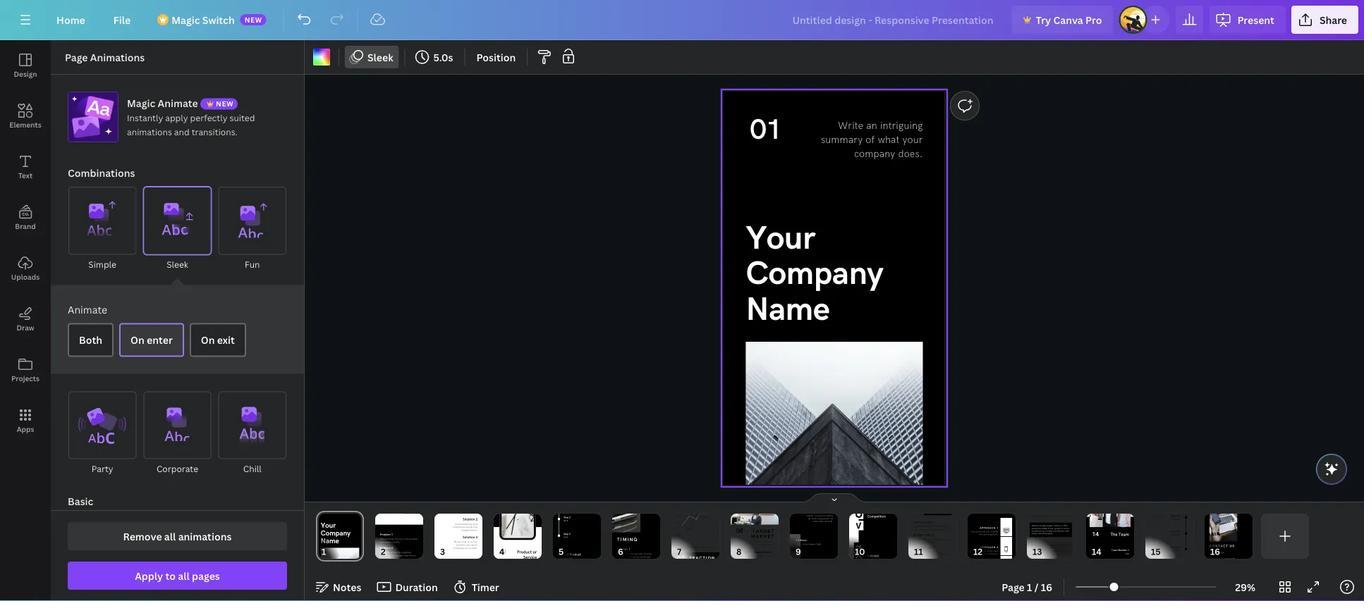 Task type: locate. For each thing, give the bounding box(es) containing it.
page for page animations
[[65, 50, 88, 64]]

1 horizontal spatial make
[[1057, 545, 1062, 547]]

ways inside if you have plenty of ways to make money, focus on one main method, such as subscription, ads, and transactions.
[[1050, 545, 1054, 547]]

0 vertical spatial page
[[65, 50, 88, 64]]

2 horizontal spatial will
[[1055, 531, 1057, 533]]

1 vertical spatial magic
[[127, 96, 155, 110]]

the inside approach 1 how will you set your company from the competition?
[[984, 534, 987, 536]]

to down observes
[[410, 513, 412, 516]]

main menu bar
[[0, 0, 1365, 40]]

0 vertical spatial team
[[1119, 533, 1130, 538]]

next right go
[[647, 556, 651, 559]]

to inside be very clear so you can smoothly jump next to introducing your product.
[[476, 544, 478, 547]]

market left "(sam)" in the bottom right of the page
[[815, 559, 821, 562]]

advantage down makes
[[914, 547, 932, 550]]

landscape
[[923, 539, 932, 541]]

perfectly
[[190, 112, 228, 123]]

available inside 1.9 billion total available market (tam)
[[801, 544, 809, 546]]

will
[[1055, 531, 1057, 533], [976, 531, 979, 534], [930, 554, 933, 557]]

1 horizontal spatial product
[[570, 553, 581, 557]]

advantage down quadrant at the bottom right of the page
[[914, 534, 932, 537]]

magic inside "main" menu bar
[[172, 13, 200, 26]]

2 horizontal spatial ways
[[1050, 545, 1054, 547]]

ways inside show the ways your company plans to make money.
[[1041, 512, 1045, 515]]

their inside target market who are the customers you want to cater to? target market 1 what are their profiles and visual personas?
[[752, 556, 756, 558]]

share
[[1320, 13, 1348, 26]]

all right remove
[[164, 530, 176, 544]]

2020 right q4
[[1175, 550, 1180, 553]]

to inside if you have plenty of ways to make money, focus on one main method, such as subscription, ads, and transactions.
[[1055, 545, 1057, 547]]

member down the title at the bottom right of page
[[1118, 559, 1127, 562]]

solution for solution 2
[[463, 518, 475, 522]]

page left the / on the right of page
[[1002, 581, 1025, 594]]

a inside problem 1 give a striking overview of the problem and explain it briefly. problem 2 elaborate on how this negatively impacts people and their experiences.
[[385, 539, 386, 541]]

your left path
[[983, 551, 987, 553]]

what inside write an intriguing summary of what your company does.
[[878, 134, 900, 146]]

to inside apply the two ways to size the market - top down or bottom up. some sizing jargons are tam, sam, and som.
[[824, 512, 826, 515]]

1 inside problem 1 give a striking overview of the problem and explain it briefly. problem 2 elaborate on how this negatively impacts people and their experiences.
[[391, 534, 393, 537]]

the left the problem
[[406, 539, 409, 541]]

apply
[[806, 512, 811, 515], [135, 570, 163, 583]]

step inside step 3 q3 2020
[[1171, 531, 1178, 534]]

to left the "size"
[[824, 512, 826, 515]]

1 up reach
[[997, 527, 999, 530]]

magic left switch
[[172, 13, 200, 26]]

1 vertical spatial new
[[216, 99, 234, 109]]

your inside write an intriguing summary of what your company does.
[[903, 134, 923, 146]]

what inside advantage 1 visualize your competitive advantages usinga quadrant for easy scanning. advantage 2 how is the landscape differentiated and what makes you different. advantage 3 what can you do better than your competition? how will you out-perform them?
[[914, 542, 918, 544]]

competition? up them?
[[914, 554, 925, 557]]

for inside the timing reason 1 why is "now" the best time for your company to rise and go to the next level?
[[644, 553, 647, 556]]

3 advantage from the top
[[914, 547, 932, 550]]

#000000 image
[[313, 49, 330, 66]]

1 horizontal spatial what
[[914, 542, 918, 544]]

and left be
[[466, 527, 470, 529]]

1 vertical spatial apply
[[135, 570, 163, 583]]

0 vertical spatial how
[[1039, 531, 1042, 533]]

of inside whether through a graph, timeline, or chart, present the viability of your product or service and tell how your company will operate, make money, and achieve goals.
[[1048, 528, 1050, 530]]

2 up value
[[476, 518, 478, 522]]

1 vertical spatial target
[[754, 551, 762, 555]]

text button
[[0, 142, 51, 193]]

top
[[815, 515, 818, 518]]

to inside list 3-5 problems your company observes and wants to solve.
[[410, 513, 412, 516]]

step inside step 4 q4 2020
[[1171, 547, 1178, 550]]

Page title text field
[[332, 545, 338, 560]]

0 horizontal spatial next
[[471, 544, 475, 547]]

and right differentiated
[[944, 539, 948, 541]]

2 down 'easy'
[[933, 534, 935, 537]]

is inside the timing reason 1 why is "now" the best time for your company to rise and go to the next level?
[[622, 553, 624, 556]]

0 vertical spatial new
[[245, 15, 262, 24]]

money, up as
[[1062, 545, 1069, 547]]

2 competitors from the top
[[868, 559, 886, 563]]

1 horizontal spatial sleek
[[368, 50, 393, 64]]

or up operate,
[[1062, 528, 1063, 530]]

2 vertical spatial advantage
[[914, 547, 932, 550]]

for down competitive at the bottom right of the page
[[929, 529, 931, 532]]

0 horizontal spatial a
[[385, 539, 386, 541]]

0 horizontal spatial service
[[523, 556, 537, 561]]

4 item from the left
[[702, 547, 705, 549]]

of right overview
[[404, 539, 406, 541]]

1 up striking at left
[[391, 534, 393, 537]]

their
[[399, 555, 404, 558], [752, 556, 756, 558]]

and left the achieve
[[1039, 533, 1042, 535]]

straight
[[462, 530, 469, 532]]

simple
[[88, 259, 116, 270]]

of down an
[[866, 134, 875, 146]]

1 horizontal spatial are
[[757, 541, 760, 544]]

how inside whether through a graph, timeline, or chart, present the viability of your product or service and tell how your company will operate, make money, and achieve goals.
[[1039, 531, 1042, 533]]

1 horizontal spatial can
[[919, 551, 922, 554]]

0 horizontal spatial page
[[65, 50, 88, 64]]

apps button
[[0, 396, 51, 447]]

are up som.
[[831, 518, 833, 521]]

present
[[1032, 528, 1038, 530]]

20
[[677, 523, 679, 525]]

team inside 14 the team
[[1119, 533, 1130, 538]]

competitors for direct competitors
[[868, 515, 886, 519]]

1 vertical spatial can
[[919, 551, 922, 554]]

0 vertical spatial member
[[1118, 550, 1127, 553]]

0 vertical spatial make
[[1039, 515, 1045, 518]]

1 solution from the top
[[463, 518, 475, 522]]

2 on from the left
[[201, 334, 215, 347]]

1 2020 from the top
[[1175, 519, 1180, 521]]

are inside apply the two ways to size the market - top down or bottom up. some sizing jargons are tam, sam, and som.
[[831, 518, 833, 521]]

competitors for indirect competitors
[[868, 559, 886, 563]]

to up such
[[1055, 545, 1057, 547]]

your
[[903, 134, 923, 146], [414, 507, 419, 509], [1046, 512, 1050, 515], [922, 526, 926, 529], [1051, 528, 1054, 530], [1042, 531, 1046, 533], [986, 531, 990, 534], [465, 548, 469, 550], [983, 551, 987, 553], [939, 551, 943, 554], [647, 553, 652, 556], [984, 553, 988, 556]]

3 item from the left
[[695, 547, 698, 549]]

make inside whether through a graph, timeline, or chart, present the viability of your product or service and tell how your company will operate, make money, and achieve goals.
[[1065, 531, 1070, 533]]

2020
[[1175, 519, 1180, 521], [1175, 534, 1180, 537], [1175, 550, 1180, 553]]

20 10 0
[[677, 523, 679, 548]]

will inside approach 1 how will you set your company from the competition?
[[976, 531, 979, 534]]

the down the through
[[1039, 528, 1041, 530]]

3 down forward.
[[476, 536, 478, 540]]

party image
[[68, 392, 136, 460]]

1 horizontal spatial their
[[752, 556, 756, 558]]

market up customers
[[751, 534, 775, 540]]

make inside if you have plenty of ways to make money, focus on one main method, such as subscription, ads, and transactions.
[[1057, 545, 1062, 547]]

2 horizontal spatial are
[[831, 518, 833, 521]]

their down this
[[399, 555, 404, 558]]

of right birth
[[566, 553, 569, 557]]

0 horizontal spatial competition?
[[914, 554, 925, 557]]

timing reason 1 why is "now" the best time for your company to rise and go to the next level?
[[617, 538, 652, 562]]

sleek left "5.0s" button
[[368, 50, 393, 64]]

show the ways your company plans to make money.
[[1031, 512, 1060, 518]]

market
[[807, 515, 813, 518]]

brand button
[[0, 193, 51, 243]]

on exit button
[[190, 323, 246, 357]]

sleek image
[[143, 187, 211, 255]]

16
[[1041, 581, 1053, 594]]

1 horizontal spatial is
[[918, 539, 919, 541]]

1 problem from the top
[[380, 534, 391, 537]]

2 solution from the top
[[463, 536, 475, 540]]

duration button
[[373, 576, 444, 599]]

0 horizontal spatial will
[[930, 554, 933, 557]]

whether
[[1032, 525, 1039, 528]]

0 horizontal spatial sleek
[[167, 259, 188, 270]]

to up product.
[[476, 544, 478, 547]]

what inside target market who are the customers you want to cater to? target market 1 what are their profiles and visual personas?
[[742, 556, 747, 558]]

step for step 2 q2 2020
[[1171, 515, 1178, 518]]

1 horizontal spatial what
[[914, 551, 918, 554]]

animations
[[127, 126, 172, 138], [178, 530, 232, 544]]

list 3-5 problems your company observes and wants to solve.
[[397, 507, 419, 516]]

and down apply
[[174, 126, 190, 138]]

tell
[[1036, 531, 1038, 533]]

1 horizontal spatial animations
[[178, 530, 232, 544]]

5 item from the left
[[709, 547, 712, 549]]

0 vertical spatial sleek
[[368, 50, 393, 64]]

0 vertical spatial animate
[[158, 96, 198, 110]]

notes button
[[310, 576, 367, 599]]

a up "viability"
[[1047, 525, 1048, 528]]

product right birth
[[570, 553, 581, 557]]

1 horizontal spatial for
[[929, 529, 931, 532]]

5 right 'list'
[[403, 507, 404, 509]]

the up 'want'
[[761, 541, 764, 544]]

available down billion
[[801, 544, 809, 546]]

4
[[1179, 547, 1180, 550], [705, 547, 706, 549]]

scanning.
[[937, 529, 945, 532]]

of up main
[[1048, 545, 1050, 547]]

2 member from the top
[[1118, 559, 1127, 562]]

0 vertical spatial can
[[474, 541, 478, 544]]

4 inside step 4 q4 2020
[[1179, 547, 1180, 550]]

file button
[[102, 6, 142, 34]]

1 horizontal spatial on
[[201, 334, 215, 347]]

1 4 from the left
[[1179, 547, 1180, 550]]

team member 1 title team member 2
[[1112, 550, 1130, 562]]

your inside list 3-5 problems your company observes and wants to solve.
[[414, 507, 419, 509]]

indirect
[[868, 555, 879, 559]]

approach up the set
[[980, 527, 996, 530]]

0 horizontal spatial money,
[[1032, 533, 1038, 535]]

ads,
[[1044, 551, 1047, 553]]

draw
[[17, 323, 34, 333]]

sizing
[[818, 518, 823, 521]]

07
[[677, 555, 684, 563]]

on up 'people'
[[390, 552, 393, 555]]

0 vertical spatial advantage
[[914, 522, 932, 525]]

competitors
[[868, 515, 886, 519], [868, 559, 886, 563]]

contact us 123-456-7890 hello@reallygreatsite.com
[[1210, 545, 1235, 561]]

differentiated
[[932, 539, 944, 541]]

53 m serviceable available market (sam)
[[796, 555, 827, 562]]

0 horizontal spatial ways
[[819, 512, 824, 515]]

1 vertical spatial make
[[1065, 531, 1070, 533]]

step up 2019
[[564, 533, 569, 536]]

to right plans
[[1037, 515, 1039, 518]]

approach inside approach 1 how will you set your company from the competition?
[[980, 527, 996, 530]]

can up product.
[[474, 541, 478, 544]]

2 advantage from the top
[[914, 534, 932, 537]]

apply inside apply the two ways to size the market - top down or bottom up. some sizing jargons are tam, sam, and som.
[[806, 512, 811, 515]]

step up q3
[[1171, 531, 1178, 534]]

0 horizontal spatial 5
[[403, 507, 404, 509]]

and down method,
[[1048, 551, 1051, 553]]

present button
[[1210, 6, 1286, 34]]

2 vertical spatial make
[[1057, 545, 1062, 547]]

on left enter
[[131, 334, 144, 347]]

3 up better
[[933, 547, 935, 550]]

to right 'want'
[[763, 544, 765, 547]]

approach inside approach 2 what's your path to reach your customers?
[[980, 547, 996, 550]]

will left the set
[[976, 531, 979, 534]]

on left exit
[[201, 334, 215, 347]]

or up "jargons"
[[824, 515, 826, 518]]

1 vertical spatial are
[[757, 541, 760, 544]]

and up solve.
[[415, 510, 419, 512]]

1 vertical spatial 2020
[[1175, 534, 1180, 537]]

better
[[929, 551, 934, 554]]

elements button
[[0, 91, 51, 142]]

on inside if you have plenty of ways to make money, focus on one main method, such as subscription, ads, and transactions.
[[1037, 548, 1039, 550]]

animations
[[90, 50, 145, 64]]

0 horizontal spatial how
[[914, 539, 917, 541]]

1 vertical spatial what
[[742, 556, 747, 558]]

market inside the 53 m serviceable available market (sam)
[[815, 559, 821, 562]]

sleek inside button
[[167, 259, 188, 270]]

0 vertical spatial how
[[972, 531, 976, 534]]

1 vertical spatial how
[[914, 539, 917, 541]]

step for step 3 q3 2020
[[1171, 531, 1178, 534]]

0 horizontal spatial can
[[474, 541, 478, 544]]

available for billion
[[801, 544, 809, 546]]

member
[[1118, 550, 1127, 553], [1118, 559, 1127, 562]]

step up q4
[[1171, 547, 1178, 550]]

are left profiles
[[748, 556, 751, 558]]

of
[[866, 134, 875, 146], [1048, 528, 1050, 530], [404, 539, 406, 541], [1048, 545, 1050, 547], [566, 553, 569, 557]]

the inside whether through a graph, timeline, or chart, present the viability of your product or service and tell how your company will operate, make money, and achieve goals.
[[1039, 528, 1041, 530]]

1 vertical spatial on
[[390, 552, 393, 555]]

0 vertical spatial problem
[[380, 534, 391, 537]]

two
[[815, 512, 819, 515]]

or down birth
[[558, 558, 561, 562]]

step 2 q2 2020
[[1171, 515, 1180, 521]]

0 vertical spatial available
[[801, 544, 809, 546]]

make for money.
[[1039, 515, 1045, 518]]

apply to all pages button
[[68, 562, 287, 591]]

duration
[[395, 581, 438, 594]]

how inside problem 1 give a striking overview of the problem and explain it briefly. problem 2 elaborate on how this negatively impacts people and their experiences.
[[393, 552, 397, 555]]

1 vertical spatial what
[[914, 542, 918, 544]]

elements
[[9, 120, 41, 129]]

2 up reach
[[997, 547, 999, 550]]

1 advantage from the top
[[914, 522, 932, 525]]

3 inside step 3 2019 step 2 2018
[[569, 533, 571, 536]]

1 vertical spatial available
[[806, 559, 814, 562]]

1 vertical spatial page
[[1002, 581, 1025, 594]]

how for through
[[1039, 531, 1042, 533]]

you right if
[[1034, 545, 1037, 547]]

you down than
[[933, 554, 936, 557]]

3 2020 from the top
[[1175, 550, 1180, 553]]

1 horizontal spatial new
[[245, 15, 262, 24]]

0 horizontal spatial on
[[390, 552, 393, 555]]

your inside approach 1 how will you set your company from the competition?
[[986, 531, 990, 534]]

step for step 4 q4 2020
[[1171, 547, 1178, 550]]

08
[[736, 528, 743, 535]]

2 vertical spatial team
[[1112, 559, 1118, 562]]

1 horizontal spatial money,
[[1062, 545, 1069, 547]]

0 vertical spatial apply
[[806, 512, 811, 515]]

solution up big
[[463, 518, 475, 522]]

enter
[[147, 334, 173, 347]]

animate up "both" "button"
[[68, 303, 107, 317]]

1 horizontal spatial will
[[976, 531, 979, 534]]

forward.
[[469, 530, 478, 532]]

3 for step 3 2019 step 2 2018
[[569, 533, 571, 536]]

company inside write an intriguing summary of what your company does.
[[854, 148, 896, 161]]

and up personas?
[[765, 556, 768, 558]]

0 horizontal spatial what
[[742, 556, 747, 558]]

market left (tam)
[[809, 544, 815, 546]]

company up level?
[[617, 556, 626, 559]]

a right give
[[385, 539, 386, 541]]

0 vertical spatial magic
[[172, 13, 200, 26]]

0 vertical spatial solution
[[463, 518, 475, 522]]

0 horizontal spatial magic
[[127, 96, 155, 110]]

position
[[477, 50, 516, 64]]

of down graph,
[[1048, 528, 1050, 530]]

0 vertical spatial 5
[[403, 507, 404, 509]]

service
[[1064, 528, 1070, 530]]

1 vertical spatial how
[[393, 552, 397, 555]]

2020 inside step 4 q4 2020
[[1175, 550, 1180, 553]]

2 up step 3 q3 2020 at the bottom right of page
[[1179, 515, 1180, 518]]

product right 04 at the bottom left
[[517, 550, 532, 555]]

us
[[1230, 545, 1235, 549]]

1 horizontal spatial page
[[1002, 581, 1025, 594]]

apply inside button
[[135, 570, 163, 583]]

2020 for 3
[[1175, 534, 1180, 537]]

and inside target market who are the customers you want to cater to? target market 1 what are their profiles and visual personas?
[[765, 556, 768, 558]]

value
[[473, 523, 478, 526]]

animations inside instantly apply perfectly suited animations and transitions.
[[127, 126, 172, 138]]

your down "viability"
[[1042, 531, 1046, 533]]

design
[[14, 69, 37, 79]]

0 horizontal spatial their
[[399, 555, 404, 558]]

remove all animations button
[[68, 523, 287, 551]]

1 on from the left
[[131, 334, 144, 347]]

1 vertical spatial team
[[1112, 550, 1118, 553]]

q3
[[1172, 534, 1175, 537]]

0 horizontal spatial are
[[748, 556, 751, 558]]

1 vertical spatial member
[[1118, 559, 1127, 562]]

simple button
[[68, 186, 137, 273]]

0 vertical spatial approach
[[980, 527, 996, 530]]

1 vertical spatial advantage
[[914, 534, 932, 537]]

2 2020 from the top
[[1175, 534, 1180, 537]]

5 up the traction
[[713, 547, 714, 549]]

0 vertical spatial all
[[164, 530, 176, 544]]

1 horizontal spatial how
[[925, 554, 929, 557]]

how left this
[[393, 552, 397, 555]]

money,
[[1032, 533, 1038, 535], [1062, 545, 1069, 547]]

1 vertical spatial problem
[[380, 547, 391, 551]]

apply the two ways to size the market - top down or bottom up. some sizing jargons are tam, sam, and som.
[[806, 512, 833, 524]]

1 horizontal spatial animate
[[158, 96, 198, 110]]

birth of product or service
[[558, 553, 581, 562]]

the down the set
[[984, 534, 987, 536]]

on enter button
[[119, 323, 184, 357]]

1 horizontal spatial a
[[1047, 525, 1048, 528]]

is inside advantage 1 visualize your competitive advantages usinga quadrant for easy scanning. advantage 2 how is the landscape differentiated and what makes you different. advantage 3 what can you do better than your competition? how will you out-perform them?
[[918, 539, 919, 541]]

1 horizontal spatial how
[[1039, 531, 1042, 533]]

0 vertical spatial a
[[1047, 525, 1048, 528]]

does.
[[899, 148, 923, 161]]

5
[[403, 507, 404, 509], [713, 547, 714, 549]]

1 vertical spatial for
[[644, 553, 647, 556]]

3 down step 2 q2 2020
[[1179, 531, 1180, 534]]

or left birth
[[533, 550, 537, 555]]

what
[[914, 551, 918, 554], [742, 556, 747, 558]]

4 up the traction
[[705, 547, 706, 549]]

advantages
[[938, 526, 948, 529]]

0 vertical spatial animations
[[127, 126, 172, 138]]

0 horizontal spatial all
[[164, 530, 176, 544]]

2020 inside step 3 q3 2020
[[1175, 534, 1180, 537]]

people
[[388, 555, 395, 558]]

to inside show the ways your company plans to make money.
[[1037, 515, 1039, 518]]

target up profiles
[[754, 551, 762, 555]]

or inside birth of product or service
[[558, 558, 561, 562]]

what down intriguing
[[878, 134, 900, 146]]

product inside 'product or service'
[[517, 550, 532, 555]]

step inside step 2 q2 2020
[[1171, 515, 1178, 518]]

the inside advantage 1 visualize your competitive advantages usinga quadrant for easy scanning. advantage 2 how is the landscape differentiated and what makes you different. advantage 3 what can you do better than your competition? how will you out-perform them?
[[920, 539, 923, 541]]

magic up instantly
[[127, 96, 155, 110]]

chart,
[[1064, 525, 1068, 528]]

your inside the timing reason 1 why is "now" the best time for your company to rise and go to the next level?
[[647, 553, 652, 556]]

q4
[[1172, 550, 1175, 553]]

1 vertical spatial solution
[[463, 536, 475, 540]]

you right "so"
[[470, 541, 474, 544]]

0 horizontal spatial make
[[1039, 515, 1045, 518]]

2020 inside step 2 q2 2020
[[1175, 519, 1180, 521]]

ways up method,
[[1050, 545, 1054, 547]]

1 vertical spatial is
[[622, 553, 624, 556]]

what left profiles
[[742, 556, 747, 558]]

try canva pro
[[1036, 13, 1102, 26]]

0 horizontal spatial what
[[878, 134, 900, 146]]

2 item from the left
[[687, 547, 691, 549]]

1 approach from the top
[[980, 527, 996, 530]]

sleek down sleek 'image'
[[167, 259, 188, 270]]

smoothly
[[456, 544, 465, 547]]

to inside target market who are the customers you want to cater to? target market 1 what are their profiles and visual personas?
[[763, 544, 765, 547]]

how right tell
[[1039, 531, 1042, 533]]

2 horizontal spatial make
[[1065, 531, 1070, 533]]

2 inside advantage 1 visualize your competitive advantages usinga quadrant for easy scanning. advantage 2 how is the landscape differentiated and what makes you different. advantage 3 what can you do better than your competition? how will you out-perform them?
[[933, 534, 935, 537]]

your up does.
[[903, 134, 923, 146]]

or left chart, at the bottom of the page
[[1061, 525, 1063, 528]]

plans
[[1031, 515, 1036, 518]]

on for on exit
[[201, 334, 215, 347]]

corporate image
[[143, 392, 211, 460]]

and inside apply the two ways to size the market - top down or bottom up. some sizing jargons are tam, sam, and som.
[[824, 521, 828, 524]]

the down time at the bottom of page
[[643, 556, 646, 559]]

for right time at the bottom of page
[[644, 553, 647, 556]]

visualize
[[914, 526, 922, 529]]

title
[[1125, 553, 1130, 556]]

1 vertical spatial competition?
[[914, 554, 925, 557]]

1 vertical spatial competitors
[[868, 559, 886, 563]]

draw button
[[0, 294, 51, 345]]

2 approach from the top
[[980, 547, 996, 550]]

1 horizontal spatial all
[[178, 570, 190, 583]]

0 horizontal spatial animations
[[127, 126, 172, 138]]

magic
[[172, 13, 200, 26], [127, 96, 155, 110]]

company up goals.
[[1047, 531, 1054, 533]]

2 vertical spatial how
[[925, 554, 929, 557]]

the inside problem 1 give a striking overview of the problem and explain it briefly. problem 2 elaborate on how this negatively impacts people and their experiences.
[[406, 539, 409, 541]]

make down service
[[1065, 531, 1070, 533]]

1 competitors from the top
[[868, 515, 886, 519]]

projects button
[[0, 345, 51, 396]]

introducing
[[453, 548, 464, 550]]

apply for apply the two ways to size the market - top down or bottom up. some sizing jargons are tam, sam, and som.
[[806, 512, 811, 515]]

approach 2 what's your path to reach your customers?
[[976, 547, 999, 556]]

page inside button
[[1002, 581, 1025, 594]]

exit
[[217, 334, 235, 347]]

1 horizontal spatial service
[[562, 558, 573, 562]]

magic for magic animate
[[127, 96, 155, 110]]

company inside approach 1 how will you set your company from the competition?
[[991, 531, 999, 534]]



Task type: vqa. For each thing, say whether or not it's contained in the screenshot.
Billion
yes



Task type: describe. For each thing, give the bounding box(es) containing it.
some
[[812, 518, 817, 521]]

your company name
[[746, 219, 884, 330]]

1 vertical spatial all
[[178, 570, 190, 583]]

fun image
[[218, 187, 286, 255]]

on exit
[[201, 334, 235, 347]]

apply for apply to all pages
[[135, 570, 163, 583]]

7890
[[1220, 552, 1225, 555]]

2020 for 2
[[1175, 519, 1180, 521]]

competition? inside advantage 1 visualize your competitive advantages usinga quadrant for easy scanning. advantage 2 how is the landscape differentiated and what makes you different. advantage 3 what can you do better than your competition? how will you out-perform them?
[[914, 554, 925, 557]]

write an intriguing summary of what your company does.
[[821, 120, 923, 161]]

step for step 3 2019 step 2 2018
[[564, 533, 569, 536]]

the up bottom
[[831, 512, 833, 515]]

reason
[[617, 548, 628, 552]]

1 inside button
[[1027, 581, 1033, 594]]

you inside approach 1 how will you set your company from the competition?
[[980, 531, 983, 534]]

position button
[[471, 46, 522, 68]]

your up quadrant at the bottom right of the page
[[922, 526, 926, 529]]

2 problem from the top
[[380, 547, 391, 551]]

makes
[[918, 542, 924, 544]]

usinga
[[914, 529, 919, 532]]

magic switch
[[172, 13, 235, 26]]

5 inside list 3-5 problems your company observes and wants to solve.
[[403, 507, 404, 509]]

company inside whether through a graph, timeline, or chart, present the viability of your product or service and tell how your company will operate, make money, and achieve goals.
[[1047, 531, 1054, 533]]

chill image
[[218, 392, 286, 460]]

timer button
[[449, 576, 505, 599]]

competitive
[[927, 526, 937, 529]]

to inside approach 2 what's your path to reach your customers?
[[991, 551, 993, 553]]

the up the rise on the bottom left of the page
[[631, 553, 634, 556]]

1 inside target market who are the customers you want to cater to? target market 1 what are their profiles and visual personas?
[[773, 551, 774, 555]]

0 horizontal spatial new
[[216, 99, 234, 109]]

simple image
[[68, 187, 136, 255]]

and down give
[[380, 542, 384, 544]]

1 item from the left
[[680, 547, 683, 549]]

corporate
[[157, 464, 198, 475]]

problem 1 give a striking overview of the problem and explain it briefly. problem 2 elaborate on how this negatively impacts people and their experiences.
[[380, 534, 418, 558]]

1 inside approach 1 how will you set your company from the competition?
[[997, 527, 999, 530]]

you left the do
[[922, 551, 925, 554]]

hide pages image
[[801, 493, 869, 504]]

Design title text field
[[781, 6, 1007, 34]]

than
[[935, 551, 938, 554]]

2 up 'traction 07'
[[691, 547, 692, 549]]

magic animate
[[127, 96, 198, 110]]

animations inside button
[[178, 530, 232, 544]]

to inside button
[[165, 570, 176, 583]]

notes
[[333, 581, 362, 594]]

available for m
[[806, 559, 814, 562]]

2 inside approach 2 what's your path to reach your customers?
[[997, 547, 999, 550]]

time
[[639, 553, 643, 556]]

very
[[457, 541, 462, 544]]

and inside if you have plenty of ways to make money, focus on one main method, such as subscription, ads, and transactions.
[[1048, 551, 1051, 553]]

company inside the timing reason 1 why is "now" the best time for your company to rise and go to the next level?
[[617, 556, 626, 559]]

approach for approach 2
[[980, 547, 996, 550]]

magic for magic switch
[[172, 13, 200, 26]]

customers?
[[989, 553, 999, 556]]

2 inside "team member 1 title team member 2"
[[1128, 559, 1129, 562]]

as
[[1061, 548, 1063, 550]]

new inside "main" menu bar
[[245, 15, 262, 24]]

up.
[[808, 518, 811, 521]]

to down "now"
[[627, 556, 629, 559]]

apps
[[17, 425, 34, 434]]

conveniences
[[453, 527, 466, 529]]

try
[[1036, 13, 1051, 26]]

2 inside step 2 q2 2020
[[1179, 515, 1180, 518]]

next inside be very clear so you can smoothly jump next to introducing your product.
[[471, 544, 475, 547]]

competition? inside approach 1 how will you set your company from the competition?
[[987, 534, 999, 536]]

3 up 'traction 07'
[[698, 547, 699, 549]]

you inside be very clear so you can smoothly jump next to introducing your product.
[[470, 541, 474, 544]]

direct competitors
[[868, 511, 886, 519]]

and inside the timing reason 1 why is "now" the best time for your company to rise and go to the next level?
[[633, 556, 637, 559]]

will inside advantage 1 visualize your competitive advantages usinga quadrant for easy scanning. advantage 2 how is the landscape differentiated and what makes you different. advantage 3 what can you do better than your competition? how will you out-perform them?
[[930, 554, 933, 557]]

to right go
[[640, 556, 642, 559]]

3 for solution 3
[[476, 536, 478, 540]]

down
[[819, 515, 824, 518]]

approach for approach 1
[[980, 527, 996, 530]]

home link
[[45, 6, 96, 34]]

fun
[[245, 259, 260, 270]]

product or service
[[517, 550, 537, 561]]

of inside write an intriguing summary of what your company does.
[[866, 134, 875, 146]]

and inside communicate big value conveniences and be truly straight forward.
[[466, 527, 470, 529]]

out-
[[937, 554, 940, 557]]

1 member from the top
[[1118, 550, 1127, 553]]

and inside advantage 1 visualize your competitive advantages usinga quadrant for easy scanning. advantage 2 how is the landscape differentiated and what makes you different. advantage 3 what can you do better than your competition? how will you out-perform them?
[[944, 539, 948, 541]]

step up 2018
[[564, 517, 569, 520]]

page 1 / 16
[[1002, 581, 1053, 594]]

m
[[799, 555, 802, 558]]

sleek inside popup button
[[368, 50, 393, 64]]

your up out- at the bottom of the page
[[939, 551, 943, 554]]

money, inside if you have plenty of ways to make money, focus on one main method, such as subscription, ads, and transactions.
[[1062, 545, 1069, 547]]

product inside birth of product or service
[[570, 553, 581, 557]]

serviceable
[[796, 559, 806, 562]]

and inside list 3-5 problems your company observes and wants to solve.
[[415, 510, 419, 512]]

communicate big value conveniences and be truly straight forward.
[[453, 523, 478, 532]]

elaborate
[[380, 552, 389, 555]]

focus
[[1032, 548, 1037, 550]]

ways inside apply the two ways to size the market - top down or bottom up. some sizing jargons are tam, sam, and som.
[[819, 512, 824, 515]]

if
[[1032, 545, 1033, 547]]

market up visual
[[763, 551, 772, 555]]

2 inside problem 1 give a striking overview of the problem and explain it briefly. problem 2 elaborate on how this negatively impacts people and their experiences.
[[391, 547, 393, 551]]

how for 1
[[393, 552, 397, 555]]

problems
[[405, 507, 414, 509]]

customers
[[764, 541, 774, 544]]

on for on enter
[[131, 334, 144, 347]]

3 for step 3 q3 2020
[[1179, 531, 1180, 534]]

how inside approach 1 how will you set your company from the competition?
[[972, 531, 976, 534]]

striking
[[387, 539, 394, 541]]

your inside show the ways your company plans to make money.
[[1046, 512, 1050, 515]]

viability
[[1042, 528, 1048, 530]]

what inside advantage 1 visualize your competitive advantages usinga quadrant for easy scanning. advantage 2 how is the landscape differentiated and what makes you different. advantage 3 what can you do better than your competition? how will you out-perform them?
[[914, 551, 918, 554]]

side panel tab list
[[0, 40, 51, 447]]

briefly.
[[394, 542, 400, 544]]

service inside birth of product or service
[[562, 558, 573, 562]]

to?
[[771, 544, 774, 547]]

their inside problem 1 give a striking overview of the problem and explain it briefly. problem 2 elaborate on how this negatively impacts people and their experiences.
[[399, 555, 404, 558]]

2 4 from the left
[[705, 547, 706, 549]]

3 inside advantage 1 visualize your competitive advantages usinga quadrant for easy scanning. advantage 2 how is the landscape differentiated and what makes you different. advantage 3 what can you do better than your competition? how will you out-perform them?
[[933, 547, 935, 550]]

1 inside the timing reason 1 why is "now" the best time for your company to rise and go to the next level?
[[629, 548, 631, 552]]

set
[[983, 531, 986, 534]]

level?
[[617, 559, 623, 562]]

file
[[113, 13, 131, 26]]

timer
[[472, 581, 499, 594]]

of inside problem 1 give a striking overview of the problem and explain it briefly. problem 2 elaborate on how this negatively impacts people and their experiences.
[[404, 539, 406, 541]]

1 right 0
[[684, 547, 685, 549]]

communicate
[[455, 523, 469, 526]]

traction 07
[[677, 555, 716, 563]]

solution for solution 3
[[463, 536, 475, 540]]

and inside instantly apply perfectly suited animations and transitions.
[[174, 126, 190, 138]]

if you have plenty of ways to make money, focus on one main method, such as subscription, ads, and transactions.
[[1032, 545, 1069, 553]]

the inside target market who are the customers you want to cater to? target market 1 what are their profiles and visual personas?
[[761, 541, 764, 544]]

reach
[[994, 551, 999, 553]]

jump
[[466, 544, 471, 547]]

2 inside step 3 2019 step 2 2018
[[569, 517, 571, 520]]

canva
[[1054, 13, 1084, 26]]

and down this
[[395, 555, 399, 558]]

a inside whether through a graph, timeline, or chart, present the viability of your product or service and tell how your company will operate, make money, and achieve goals.
[[1047, 525, 1048, 528]]

on inside problem 1 give a striking overview of the problem and explain it briefly. problem 2 elaborate on how this negatively impacts people and their experiences.
[[390, 552, 393, 555]]

achieve
[[1042, 533, 1048, 535]]

2019
[[564, 537, 568, 539]]

page for page 1 / 16
[[1002, 581, 1025, 594]]

instantly apply perfectly suited animations and transitions.
[[127, 112, 255, 138]]

uploads button
[[0, 243, 51, 294]]

transactions.
[[1052, 551, 1063, 553]]

for inside advantage 1 visualize your competitive advantages usinga quadrant for easy scanning. advantage 2 how is the landscape differentiated and what makes you different. advantage 3 what can you do better than your competition? how will you out-perform them?
[[929, 529, 931, 532]]

can inside advantage 1 visualize your competitive advantages usinga quadrant for easy scanning. advantage 2 how is the landscape differentiated and what makes you different. advantage 3 what can you do better than your competition? how will you out-perform them?
[[919, 551, 922, 554]]

you inside if you have plenty of ways to make money, focus on one main method, such as subscription, ads, and transactions.
[[1034, 545, 1037, 547]]

intriguing
[[881, 120, 923, 132]]

1 inside "team member 1 title team member 2"
[[1128, 550, 1129, 553]]

make for money,
[[1057, 545, 1062, 547]]

your
[[746, 219, 816, 259]]

solution 2
[[463, 518, 478, 522]]

your inside be very clear so you can smoothly jump next to introducing your product.
[[465, 548, 469, 550]]

design button
[[0, 40, 51, 91]]

clear
[[462, 541, 467, 544]]

page 1 image
[[316, 514, 364, 560]]

the up -
[[812, 512, 815, 515]]

pro
[[1086, 13, 1102, 26]]

or inside 'product or service'
[[533, 550, 537, 555]]

apply to all pages
[[135, 570, 220, 583]]

or inside apply the two ways to size the market - top down or bottom up. some sizing jargons are tam, sam, and som.
[[824, 515, 826, 518]]

advantage 1 visualize your competitive advantages usinga quadrant for easy scanning. advantage 2 how is the landscape differentiated and what makes you different. advantage 3 what can you do better than your competition? how will you out-perform them?
[[914, 522, 948, 559]]

of inside if you have plenty of ways to make money, focus on one main method, such as subscription, ads, and transactions.
[[1048, 545, 1050, 547]]

remove
[[123, 530, 162, 544]]

can inside be very clear so you can smoothly jump next to introducing your product.
[[474, 541, 478, 544]]

suited
[[230, 112, 255, 123]]

and down present
[[1032, 531, 1035, 533]]

of inside birth of product or service
[[566, 553, 569, 557]]

market inside 1.9 billion total available market (tam)
[[809, 544, 815, 546]]

profiles
[[757, 556, 764, 558]]

money, inside whether through a graph, timeline, or chart, present the viability of your product or service and tell how your company will operate, make money, and achieve goals.
[[1032, 533, 1038, 535]]

easy
[[932, 529, 936, 532]]

0 horizontal spatial animate
[[68, 303, 107, 317]]

contact
[[1210, 545, 1229, 549]]

tam,
[[813, 521, 818, 524]]

you down landscape
[[924, 542, 927, 544]]

step 3 2019 step 2 2018
[[564, 517, 571, 539]]

will inside whether through a graph, timeline, or chart, present the viability of your product or service and tell how your company will operate, make money, and achieve goals.
[[1055, 531, 1057, 533]]

do
[[926, 551, 928, 554]]

chill
[[243, 464, 262, 475]]

2 vertical spatial are
[[748, 556, 751, 558]]

it
[[392, 542, 393, 544]]

0 vertical spatial target
[[753, 529, 775, 535]]

service inside 'product or service'
[[523, 556, 537, 561]]

corporate button
[[143, 391, 212, 477]]

company inside list 3-5 problems your company observes and wants to solve.
[[397, 510, 405, 512]]

target market who are the customers you want to cater to? target market 1 what are their profiles and visual personas?
[[742, 529, 775, 562]]

1 vertical spatial 5
[[713, 547, 714, 549]]

som.
[[828, 521, 833, 524]]

2020 for 4
[[1175, 550, 1180, 553]]

company inside show the ways your company plans to make money.
[[1051, 512, 1060, 515]]

indirect competitors
[[868, 555, 886, 563]]

you inside target market who are the customers you want to cater to? target market 1 what are their profiles and visual personas?
[[754, 544, 757, 547]]

1 inside advantage 1 visualize your competitive advantages usinga quadrant for easy scanning. advantage 2 how is the landscape differentiated and what makes you different. advantage 3 what can you do better than your competition? how will you out-perform them?
[[933, 522, 935, 525]]

your down graph,
[[1051, 528, 1054, 530]]

product
[[1055, 528, 1061, 530]]

plenty
[[1042, 545, 1047, 547]]

the inside show the ways your company plans to make money.
[[1037, 512, 1040, 515]]

your down path
[[984, 553, 988, 556]]



